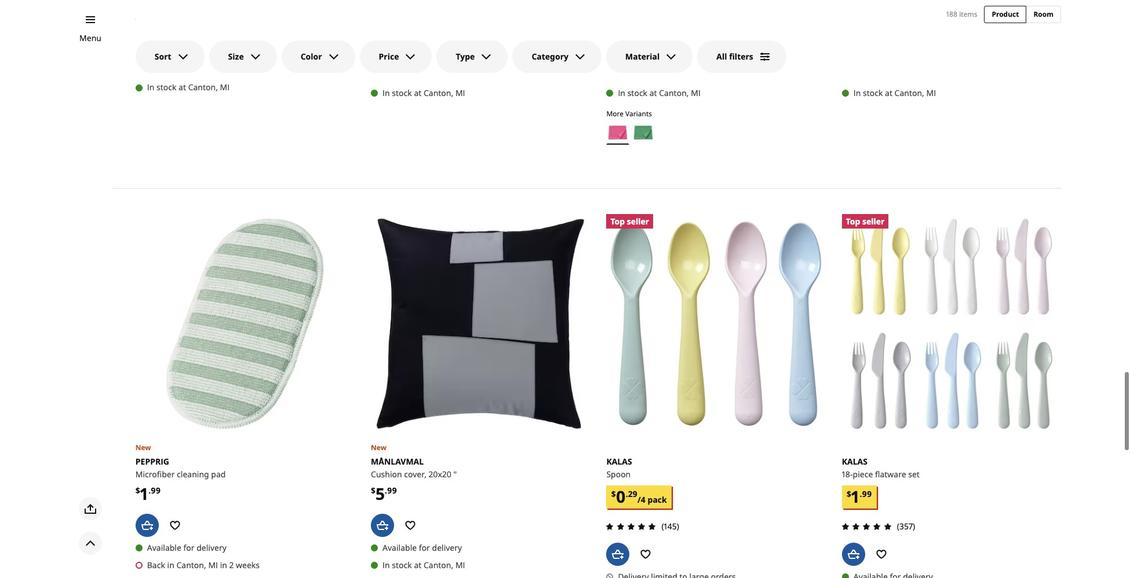 Task type: vqa. For each thing, say whether or not it's contained in the screenshot.
99 TOOLTIP at top
no



Task type: describe. For each thing, give the bounding box(es) containing it.
room
[[1034, 9, 1054, 19]]

filters
[[729, 51, 753, 62]]

18-
[[842, 469, 853, 480]]

piece
[[853, 469, 873, 480]]

5
[[376, 483, 385, 505]]

save to favorites, kalas, spoon image
[[634, 543, 657, 566]]

2
[[229, 560, 234, 571]]

back
[[147, 560, 165, 571]]

new månlavmal cushion cover, 20x20 " $ 5 . 99
[[371, 443, 457, 505]]

all
[[716, 51, 727, 62]]

top for 1
[[846, 216, 860, 227]]

top seller link for 0
[[606, 215, 826, 434]]

delivery for save to favorites, vågsjön, bath towel "icon"
[[618, 70, 649, 81]]

99 inside new månlavmal cushion cover, 20x20 " $ 5 . 99
[[387, 486, 397, 497]]

save to favorites, månlavmal, cushion cover image
[[399, 515, 422, 538]]

to for save to favorites, vågsjön, bath towel "icon"
[[679, 70, 687, 81]]

save to favorites, thorgun, throw image
[[399, 41, 422, 65]]

seller for 0
[[627, 216, 649, 227]]

top seller for 1
[[846, 216, 885, 227]]

all filters button
[[697, 41, 786, 73]]

cushion
[[371, 469, 402, 480]]

save to favorites, pärkla, shoe bag image
[[163, 36, 186, 59]]

sort button
[[135, 41, 204, 73]]

for for 1
[[183, 543, 194, 554]]

pepprig
[[135, 456, 169, 467]]

kalas 18-piece flatware set, mixed colors image
[[842, 215, 1061, 434]]

cleaning
[[177, 469, 209, 480]]

large for save to favorites, thorgun, throw image
[[454, 70, 473, 81]]

seller for 1
[[862, 216, 885, 227]]

add to bag, vågsjön, bath towel image
[[606, 41, 630, 65]]

99 inside $ 1 . 99
[[862, 489, 872, 500]]

add to bag, månlavmal, cushion cover image
[[371, 515, 394, 538]]

add to bag, pepprig, microfiber cleaning pad image
[[135, 515, 159, 538]]

for down save to favorites, pärkla, shoe bag 'image'
[[183, 64, 194, 75]]

kalas 18-piece flatware set
[[842, 456, 920, 480]]

99 inside new pepprig microfiber cleaning pad $ 1 . 99
[[151, 486, 161, 497]]

. inside new pepprig microfiber cleaning pad $ 1 . 99
[[149, 486, 151, 497]]

0
[[616, 486, 626, 508]]

menu button
[[79, 32, 101, 45]]

sort
[[155, 51, 171, 62]]

category button
[[513, 41, 602, 73]]

1 horizontal spatial 1
[[851, 486, 860, 508]]

kalas for 1
[[842, 456, 868, 467]]

$ inside new pepprig microfiber cleaning pad $ 1 . 99
[[135, 486, 140, 497]]

material
[[625, 51, 660, 62]]

price
[[379, 51, 399, 62]]

"
[[453, 469, 457, 480]]

size
[[228, 51, 244, 62]]

back in canton, mi in 2 weeks
[[147, 560, 260, 571]]

items
[[959, 9, 977, 19]]

$ inside $ 1 . 99
[[847, 489, 851, 500]]

available down 'sort'
[[147, 64, 181, 75]]

. inside $ 1 . 99
[[860, 489, 862, 500]]

weeks
[[236, 560, 260, 571]]

add to bag, kalas, 18-piece flatware set image
[[842, 543, 865, 566]]

månlavmal cushion cover, 20x20 " image
[[371, 215, 590, 434]]

orders for save to favorites, thorgun, throw image
[[476, 70, 500, 81]]

product button
[[984, 6, 1027, 23]]

large for save to favorites, vågsjön, bath towel "icon"
[[689, 70, 709, 81]]

$ inside $ 0 . 29 /4 pack
[[611, 489, 616, 500]]

spoon
[[606, 469, 631, 480]]

delivery limited to large orders for save to favorites, vågsjön, bath towel "icon"
[[618, 70, 736, 81]]

product
[[992, 9, 1019, 19]]

top seller for 0
[[610, 216, 649, 227]]

add to bag, kalas, spoon image
[[606, 543, 630, 566]]

pad
[[211, 469, 226, 480]]

$ 0 . 29 /4 pack
[[611, 486, 667, 508]]

20x20
[[429, 469, 451, 480]]

category
[[532, 51, 569, 62]]

review: 4.9 out of 5 stars. total reviews: 357 image
[[838, 520, 895, 534]]

available for $
[[383, 543, 417, 554]]

orders for save to favorites, vågsjön, bath towel "icon"
[[711, 70, 736, 81]]



Task type: locate. For each thing, give the bounding box(es) containing it.
limited for save to favorites, thorgun, throw image
[[416, 70, 442, 81]]

for up back in canton, mi in 2 weeks
[[183, 543, 194, 554]]

1 horizontal spatial limited
[[651, 70, 677, 81]]

1 top seller from the left
[[610, 216, 649, 227]]

. down cushion
[[385, 486, 387, 497]]

color button
[[281, 41, 355, 73]]

$ down the microfiber
[[135, 486, 140, 497]]

cover,
[[404, 469, 426, 480]]

. inside new månlavmal cushion cover, 20x20 " $ 5 . 99
[[385, 486, 387, 497]]

flatware
[[875, 469, 906, 480]]

limited
[[416, 70, 442, 81], [651, 70, 677, 81]]

0 horizontal spatial orders
[[476, 70, 500, 81]]

2 large from the left
[[689, 70, 709, 81]]

set
[[908, 469, 920, 480]]

delivery down material
[[618, 70, 649, 81]]

kalas up 18-
[[842, 456, 868, 467]]

delivery limited to large orders down 'type'
[[383, 70, 500, 81]]

2 new from the left
[[371, 443, 387, 453]]

0 horizontal spatial delivery
[[383, 70, 413, 81]]

in stock at canton, mi
[[147, 82, 230, 93], [383, 87, 465, 98], [618, 87, 701, 98], [853, 87, 936, 98], [383, 560, 465, 571]]

kalas spoon, mixed colors image
[[606, 215, 826, 434]]

$ down 18-
[[847, 489, 851, 500]]

to for save to favorites, thorgun, throw image
[[444, 70, 452, 81]]

material button
[[606, 41, 693, 73]]

delivery
[[383, 70, 413, 81], [618, 70, 649, 81]]

2 seller from the left
[[862, 216, 885, 227]]

0 horizontal spatial top seller
[[610, 216, 649, 227]]

limited down material
[[651, 70, 677, 81]]

2 to from the left
[[679, 70, 687, 81]]

available for 1
[[147, 543, 181, 554]]

available
[[147, 64, 181, 75], [147, 543, 181, 554], [383, 543, 417, 554]]

save to favorites, kalas, 18-piece flatware set image
[[870, 543, 893, 566]]

review: 4.7 out of 5 stars. total reviews: 164 image
[[132, 13, 146, 27]]

1 horizontal spatial seller
[[862, 216, 885, 227]]

delivery down price
[[383, 70, 413, 81]]

1
[[140, 483, 149, 505], [851, 486, 860, 508]]

2 orders from the left
[[711, 70, 736, 81]]

for for $
[[419, 543, 430, 554]]

kalas
[[606, 456, 632, 467], [842, 456, 868, 467]]

new pepprig microfiber cleaning pad $ 1 . 99
[[135, 443, 226, 505]]

add to bag, pärkla, shoe bag image
[[135, 36, 159, 59]]

1 horizontal spatial kalas
[[842, 456, 868, 467]]

99
[[151, 486, 161, 497], [387, 486, 397, 497], [862, 489, 872, 500]]

top seller link for 1
[[842, 215, 1061, 434]]

new up the pepprig
[[135, 443, 151, 453]]

in
[[147, 82, 154, 93], [383, 87, 390, 98], [618, 87, 625, 98], [853, 87, 861, 98], [383, 560, 390, 571]]

more variants
[[606, 109, 652, 119]]

(357)
[[897, 521, 915, 532]]

new for 5
[[371, 443, 387, 453]]

0 horizontal spatial large
[[454, 70, 473, 81]]

0 horizontal spatial delivery limited to large orders
[[383, 70, 500, 81]]

large
[[454, 70, 473, 81], [689, 70, 709, 81]]

2 delivery limited to large orders from the left
[[618, 70, 736, 81]]

delivery for $
[[432, 543, 462, 554]]

(145)
[[661, 521, 679, 532]]

$ down cushion
[[371, 486, 376, 497]]

1 horizontal spatial top
[[846, 216, 860, 227]]

delivery for 1
[[197, 543, 227, 554]]

new inside new pepprig microfiber cleaning pad $ 1 . 99
[[135, 443, 151, 453]]

1 orders from the left
[[476, 70, 500, 81]]

0 horizontal spatial kalas
[[606, 456, 632, 467]]

to
[[444, 70, 452, 81], [679, 70, 687, 81]]

1 kalas from the left
[[606, 456, 632, 467]]

0 horizontal spatial limited
[[416, 70, 442, 81]]

1 horizontal spatial in
[[220, 560, 227, 571]]

top seller
[[610, 216, 649, 227], [846, 216, 885, 227]]

type
[[456, 51, 475, 62]]

size button
[[209, 41, 277, 73]]

review: 4.7 out of 5 stars. total reviews: 164 image
[[132, 13, 188, 27]]

pepprig microfiber cleaning pad, green image
[[135, 215, 355, 434]]

pack
[[648, 495, 667, 506]]

for down save to favorites, månlavmal, cushion cover image
[[419, 543, 430, 554]]

1 horizontal spatial 99
[[387, 486, 397, 497]]

1 delivery limited to large orders from the left
[[383, 70, 500, 81]]

1 in from the left
[[167, 560, 174, 571]]

1 limited from the left
[[416, 70, 442, 81]]

1 to from the left
[[444, 70, 452, 81]]

188
[[946, 9, 957, 19]]

2 horizontal spatial 99
[[862, 489, 872, 500]]

1 horizontal spatial orders
[[711, 70, 736, 81]]

0 horizontal spatial to
[[444, 70, 452, 81]]

1 delivery from the left
[[383, 70, 413, 81]]

limited for save to favorites, vågsjön, bath towel "icon"
[[651, 70, 677, 81]]

type button
[[437, 41, 508, 73]]

available for delivery down save to favorites, månlavmal, cushion cover image
[[383, 543, 462, 554]]

1 top seller link from the left
[[606, 215, 826, 434]]

månlavmal
[[371, 456, 424, 467]]

1 horizontal spatial new
[[371, 443, 387, 453]]

for
[[183, 64, 194, 75], [183, 543, 194, 554], [419, 543, 430, 554]]

available up back
[[147, 543, 181, 554]]

color
[[301, 51, 322, 62]]

0 horizontal spatial top
[[610, 216, 625, 227]]

1 large from the left
[[454, 70, 473, 81]]

1 horizontal spatial to
[[679, 70, 687, 81]]

in right back
[[167, 560, 174, 571]]

1 top from the left
[[610, 216, 625, 227]]

kalas for 0
[[606, 456, 632, 467]]

$ 1 . 99
[[847, 486, 872, 508]]

top for 0
[[610, 216, 625, 227]]

delivery limited to large orders
[[383, 70, 500, 81], [618, 70, 736, 81]]

all filters
[[716, 51, 753, 62]]

1 new from the left
[[135, 443, 151, 453]]

available for delivery down save to favorites, pärkla, shoe bag 'image'
[[147, 64, 227, 75]]

2 top seller from the left
[[846, 216, 885, 227]]

room button
[[1026, 6, 1061, 23]]

in
[[167, 560, 174, 571], [220, 560, 227, 571]]

seller
[[627, 216, 649, 227], [862, 216, 885, 227]]

$ inside new månlavmal cushion cover, 20x20 " $ 5 . 99
[[371, 486, 376, 497]]

stock
[[157, 82, 176, 93], [392, 87, 412, 98], [627, 87, 647, 98], [863, 87, 883, 98], [392, 560, 412, 571]]

save to favorites, pepprig, microfiber cleaning pad image
[[163, 515, 186, 538]]

top
[[610, 216, 625, 227], [846, 216, 860, 227]]

. down the piece at the bottom right
[[860, 489, 862, 500]]

kalas inside kalas 18-piece flatware set
[[842, 456, 868, 467]]

at
[[179, 82, 186, 93], [414, 87, 422, 98], [649, 87, 657, 98], [885, 87, 892, 98], [414, 560, 422, 571]]

1 horizontal spatial top seller
[[846, 216, 885, 227]]

2 top seller link from the left
[[842, 215, 1061, 434]]

delivery limited to large orders down save to favorites, vågsjön, bath towel "icon"
[[618, 70, 736, 81]]

1 inside new pepprig microfiber cleaning pad $ 1 . 99
[[140, 483, 149, 505]]

available for delivery for $
[[383, 543, 462, 554]]

review: 4.9 out of 5 stars. total reviews: 145 image
[[603, 520, 659, 534]]

new inside new månlavmal cushion cover, 20x20 " $ 5 . 99
[[371, 443, 387, 453]]

microfiber
[[135, 469, 175, 480]]

kalas spoon
[[606, 456, 632, 480]]

0 horizontal spatial top seller link
[[606, 215, 826, 434]]

0 horizontal spatial 99
[[151, 486, 161, 497]]

limited down save to favorites, thorgun, throw image
[[416, 70, 442, 81]]

mi
[[220, 82, 230, 93], [455, 87, 465, 98], [691, 87, 701, 98], [926, 87, 936, 98], [208, 560, 218, 571], [455, 560, 465, 571]]

delivery limited to large orders for save to favorites, thorgun, throw image
[[383, 70, 500, 81]]

in left 2
[[220, 560, 227, 571]]

available for delivery for 1
[[147, 543, 227, 554]]

new
[[135, 443, 151, 453], [371, 443, 387, 453]]

99 down the piece at the bottom right
[[862, 489, 872, 500]]

2 top from the left
[[846, 216, 860, 227]]

orders
[[476, 70, 500, 81], [711, 70, 736, 81]]

99 right the 5
[[387, 486, 397, 497]]

vågsjön bath towel, bright green, 28x55 " image
[[634, 123, 653, 143]]

add to bag, thorgun, throw image
[[371, 41, 394, 65]]

new up månlavmal
[[371, 443, 387, 453]]

available for delivery
[[147, 64, 227, 75], [147, 543, 227, 554], [383, 543, 462, 554]]

new for 1
[[135, 443, 151, 453]]

0 horizontal spatial 1
[[140, 483, 149, 505]]

2 kalas from the left
[[842, 456, 868, 467]]

188 items
[[946, 9, 977, 19]]

2 in from the left
[[220, 560, 227, 571]]

more
[[606, 109, 624, 119]]

29
[[628, 489, 637, 500]]

0 horizontal spatial new
[[135, 443, 151, 453]]

1 seller from the left
[[627, 216, 649, 227]]

$ left the 29
[[611, 489, 616, 500]]

.
[[149, 486, 151, 497], [385, 486, 387, 497], [626, 489, 628, 500], [860, 489, 862, 500]]

1 horizontal spatial top seller link
[[842, 215, 1061, 434]]

available down save to favorites, månlavmal, cushion cover image
[[383, 543, 417, 554]]

0 horizontal spatial seller
[[627, 216, 649, 227]]

delivery for save to favorites, thorgun, throw image
[[383, 70, 413, 81]]

2 limited from the left
[[651, 70, 677, 81]]

2 delivery from the left
[[618, 70, 649, 81]]

top seller link
[[606, 215, 826, 434], [842, 215, 1061, 434]]

price button
[[360, 41, 432, 73]]

99 down the microfiber
[[151, 486, 161, 497]]

. down the microfiber
[[149, 486, 151, 497]]

variants
[[625, 109, 652, 119]]

delivery
[[197, 64, 227, 75], [197, 543, 227, 554], [432, 543, 462, 554]]

. left /4
[[626, 489, 628, 500]]

kalas up spoon
[[606, 456, 632, 467]]

1 down the microfiber
[[140, 483, 149, 505]]

canton,
[[188, 82, 218, 93], [424, 87, 453, 98], [659, 87, 689, 98], [895, 87, 924, 98], [176, 560, 206, 571], [424, 560, 453, 571]]

1 horizontal spatial delivery
[[618, 70, 649, 81]]

1 horizontal spatial large
[[689, 70, 709, 81]]

1 down the piece at the bottom right
[[851, 486, 860, 508]]

0 horizontal spatial in
[[167, 560, 174, 571]]

menu
[[79, 32, 101, 43]]

. inside $ 0 . 29 /4 pack
[[626, 489, 628, 500]]

/4
[[637, 495, 646, 506]]

available for delivery up back in canton, mi in 2 weeks
[[147, 543, 227, 554]]

save to favorites, vågsjön, bath towel image
[[634, 41, 657, 65]]

1 horizontal spatial delivery limited to large orders
[[618, 70, 736, 81]]

$
[[135, 486, 140, 497], [371, 486, 376, 497], [611, 489, 616, 500], [847, 489, 851, 500]]



